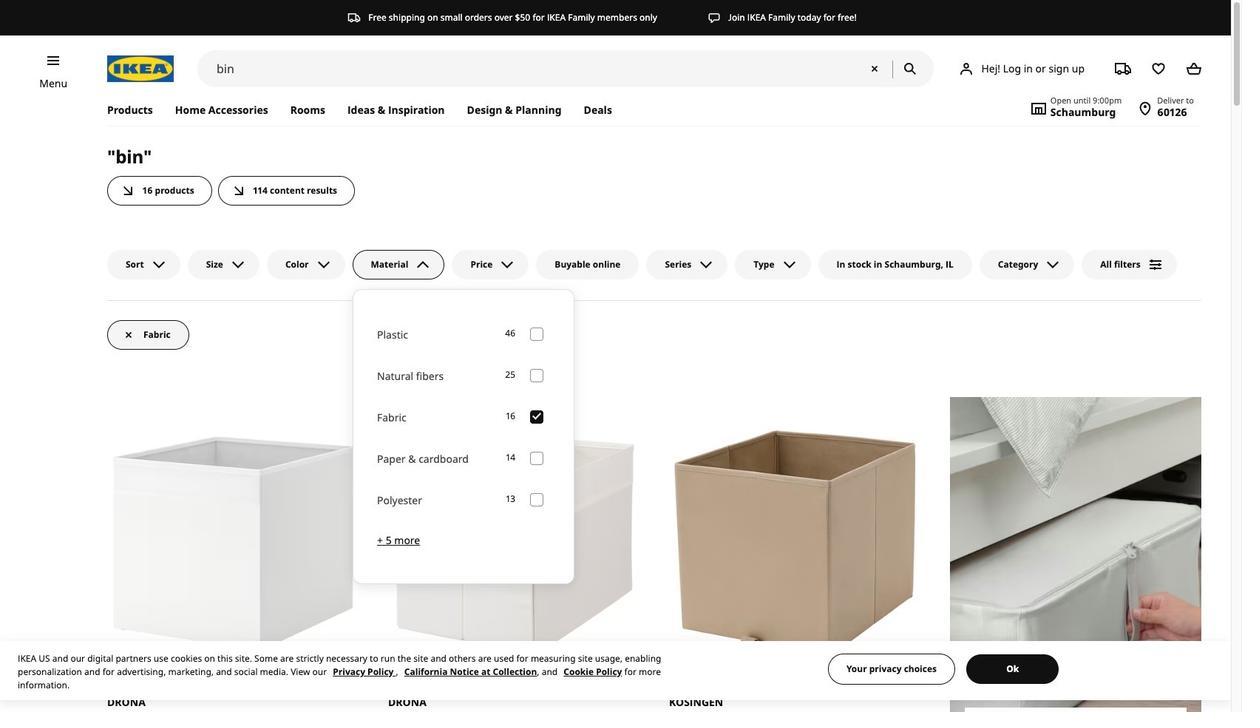 Task type: vqa. For each thing, say whether or not it's contained in the screenshot.
LOG IN TO TAKE ADVANTAGE OF MEMBER DISCOUNTS. DON'T HAVE AN ACCOUNT YET?
no



Task type: describe. For each thing, give the bounding box(es) containing it.
14 products element
[[507, 451, 516, 465]]

46 products element
[[505, 327, 516, 341]]

ikea logotype, go to start page image
[[107, 55, 174, 82]]



Task type: locate. For each thing, give the bounding box(es) containing it.
Search by product text field
[[197, 50, 934, 87]]

16 products element
[[507, 410, 516, 424]]

13 products element
[[507, 493, 516, 507]]

25 products element
[[506, 369, 516, 383]]

None search field
[[197, 50, 934, 87]]



